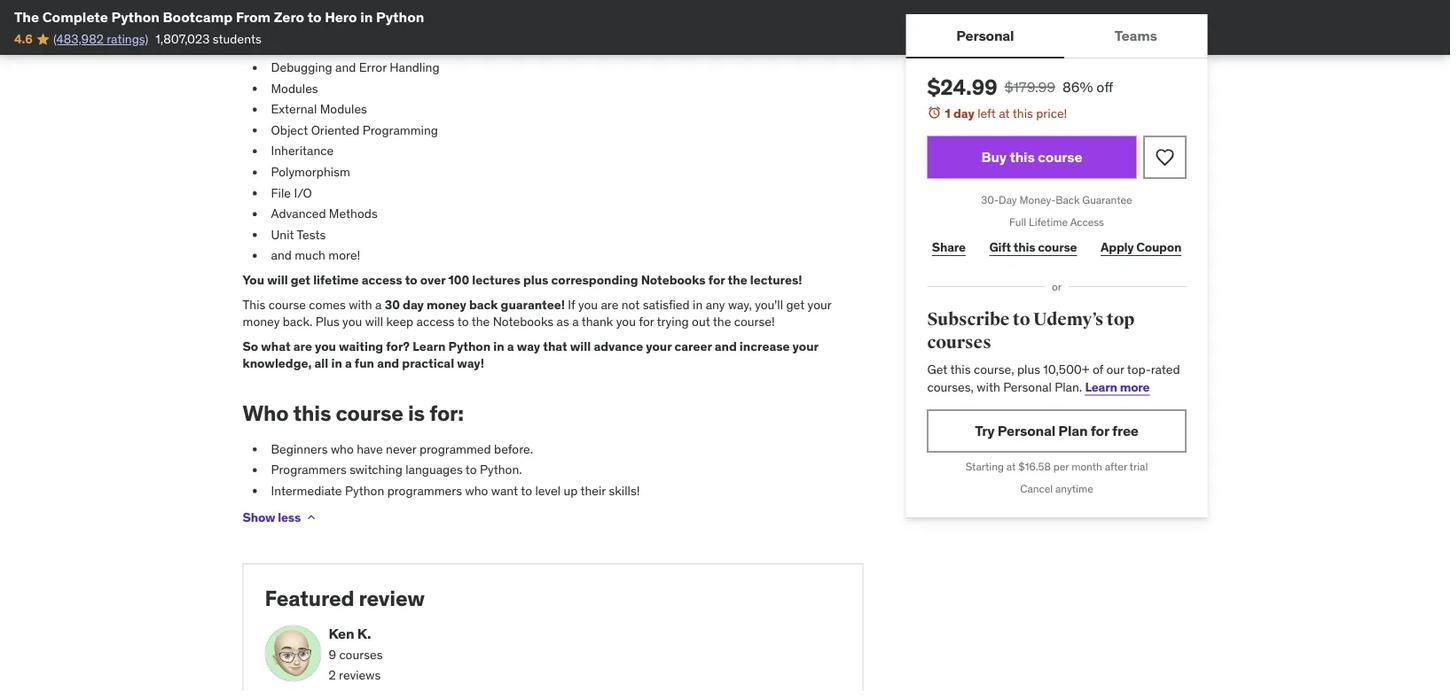 Task type: describe. For each thing, give the bounding box(es) containing it.
gift
[[990, 239, 1011, 255]]

ratings)
[[107, 31, 148, 47]]

hero
[[325, 8, 357, 26]]

plan
[[1059, 422, 1088, 440]]

gift this course
[[990, 239, 1077, 255]]

or
[[1052, 280, 1062, 294]]

9
[[329, 647, 336, 663]]

plus
[[316, 314, 340, 330]]

course,
[[974, 362, 1014, 378]]

try
[[975, 422, 995, 440]]

day
[[999, 193, 1017, 207]]

xsmall image
[[304, 511, 319, 525]]

methods
[[329, 206, 378, 222]]

handling
[[390, 60, 440, 76]]

programmers
[[271, 463, 347, 479]]

starting
[[966, 460, 1004, 474]]

back
[[1056, 193, 1080, 207]]

out
[[692, 314, 710, 330]]

up
[[564, 484, 578, 500]]

complete
[[42, 8, 108, 26]]

to left level
[[521, 484, 532, 500]]

you down the not
[[616, 314, 636, 330]]

$24.99
[[927, 74, 998, 100]]

are for not
[[601, 297, 619, 313]]

comes
[[309, 297, 346, 313]]

want
[[491, 484, 518, 500]]

i/o
[[294, 185, 312, 201]]

skills!
[[609, 484, 640, 500]]

try personal plan for free link
[[927, 410, 1187, 453]]

try personal plan for free
[[975, 422, 1139, 440]]

thank
[[582, 314, 613, 330]]

notebooks inside "if you are not satisfied in any way, you'll get your money back. plus you will keep access to the notebooks as a thank you for trying out the course!"
[[493, 314, 554, 330]]

a left way
[[507, 339, 514, 355]]

2 vertical spatial personal
[[998, 422, 1056, 440]]

subscribe to udemy's top courses
[[927, 309, 1135, 354]]

bootcamp
[[163, 8, 233, 26]]

to left over
[[405, 273, 418, 289]]

full
[[1010, 215, 1027, 229]]

get
[[927, 362, 948, 378]]

much
[[295, 248, 326, 264]]

python.
[[480, 463, 522, 479]]

per
[[1054, 460, 1069, 474]]

personal inside get this course, plus 10,500+ of our top-rated courses, with personal plan.
[[1003, 379, 1052, 395]]

for?
[[386, 339, 410, 355]]

args/kwargs built-in functions debugging and error handling modules external modules object oriented programming inheritance polymorphism file i/o advanced methods unit tests and much more!
[[271, 18, 440, 264]]

lectures
[[472, 273, 521, 289]]

course for who this course is for:
[[336, 401, 403, 427]]

in right hero
[[360, 8, 373, 26]]

at inside starting at $16.58 per month after trial cancel anytime
[[1007, 460, 1016, 474]]

this for who this course is for:
[[293, 401, 331, 427]]

their
[[581, 484, 606, 500]]

cancel
[[1020, 482, 1053, 496]]

month
[[1072, 460, 1103, 474]]

top-
[[1127, 362, 1151, 378]]

back
[[469, 297, 498, 313]]

if you are not satisfied in any way, you'll get your money back. plus you will keep access to the notebooks as a thank you for trying out the course!
[[243, 297, 832, 330]]

unit
[[271, 227, 294, 243]]

this for buy this course
[[1010, 148, 1035, 166]]

knowledge,
[[243, 356, 312, 372]]

featured
[[265, 586, 354, 612]]

in inside args/kwargs built-in functions debugging and error handling modules external modules object oriented programming inheritance polymorphism file i/o advanced methods unit tests and much more!
[[302, 39, 312, 55]]

this for gift this course
[[1014, 239, 1036, 255]]

get inside "if you are not satisfied in any way, you'll get your money back. plus you will keep access to the notebooks as a thank you for trying out the course!"
[[786, 297, 805, 313]]

way
[[517, 339, 540, 355]]

python inside beginners who have never programmed before. programmers switching languages to python. intermediate python programmers who want to level up their skills!
[[345, 484, 384, 500]]

waiting
[[339, 339, 383, 355]]

will inside so what are you waiting for? learn python in a way that will advance your career and increase your knowledge, all in a fun and practical way!
[[570, 339, 591, 355]]

to right zero
[[308, 8, 322, 26]]

money inside "if you are not satisfied in any way, you'll get your money back. plus you will keep access to the notebooks as a thank you for trying out the course!"
[[243, 314, 280, 330]]

in right all
[[331, 356, 342, 372]]

0 horizontal spatial day
[[403, 297, 424, 313]]

price!
[[1036, 105, 1067, 121]]

apply coupon
[[1101, 239, 1182, 255]]

the complete python bootcamp from zero to hero in python
[[14, 8, 424, 26]]

you right plus
[[343, 314, 362, 330]]

ken
[[329, 626, 354, 644]]

the down back
[[472, 314, 490, 330]]

1,807,023 students
[[156, 31, 262, 47]]

add to wishlist image
[[1155, 147, 1176, 168]]

trial
[[1130, 460, 1148, 474]]

career
[[675, 339, 712, 355]]

0 vertical spatial notebooks
[[641, 273, 706, 289]]

args/kwargs
[[271, 18, 341, 34]]

python up handling
[[376, 8, 424, 26]]

to down programmed
[[466, 463, 477, 479]]

tab list containing personal
[[906, 14, 1208, 59]]

polymorphism
[[271, 164, 350, 180]]

100
[[448, 273, 469, 289]]

as
[[557, 314, 569, 330]]

a left fun
[[345, 356, 352, 372]]

debugging
[[271, 60, 332, 76]]

our
[[1107, 362, 1125, 378]]

who this course is for:
[[243, 401, 464, 427]]

review
[[359, 586, 425, 612]]

learn inside so what are you waiting for? learn python in a way that will advance your career and increase your knowledge, all in a fun and practical way!
[[413, 339, 446, 355]]

personal button
[[906, 14, 1065, 57]]

error
[[359, 60, 387, 76]]

coupon
[[1137, 239, 1182, 255]]

course up the back.
[[269, 297, 306, 313]]

course for gift this course
[[1038, 239, 1077, 255]]

before.
[[494, 442, 533, 458]]

1,807,023
[[156, 31, 210, 47]]

students
[[213, 31, 262, 47]]

what
[[261, 339, 291, 355]]

buy this course button
[[927, 136, 1137, 179]]

a inside "if you are not satisfied in any way, you'll get your money back. plus you will keep access to the notebooks as a thank you for trying out the course!"
[[572, 314, 579, 330]]

this
[[243, 297, 266, 313]]

a left "30"
[[375, 297, 382, 313]]

alarm image
[[927, 106, 942, 120]]

not
[[622, 297, 640, 313]]

back.
[[283, 314, 313, 330]]

switching
[[350, 463, 403, 479]]

of
[[1093, 362, 1104, 378]]

will inside "if you are not satisfied in any way, you'll get your money back. plus you will keep access to the notebooks as a thank you for trying out the course!"
[[365, 314, 383, 330]]

guarantee
[[1083, 193, 1133, 207]]

over
[[420, 273, 446, 289]]

this down $24.99 $179.99 86% off
[[1013, 105, 1033, 121]]

your right increase at the right of the page
[[793, 339, 819, 355]]

programmers
[[387, 484, 462, 500]]



Task type: locate. For each thing, give the bounding box(es) containing it.
get right you'll
[[786, 297, 805, 313]]

python up "way!"
[[448, 339, 491, 355]]

ken k. 9 courses 2 reviews
[[329, 626, 383, 684]]

inheritance
[[271, 143, 334, 159]]

0 vertical spatial plus
[[523, 273, 549, 289]]

this for get this course, plus 10,500+ of our top-rated courses, with personal plan.
[[951, 362, 971, 378]]

any
[[706, 297, 725, 313]]

this inside get this course, plus 10,500+ of our top-rated courses, with personal plan.
[[951, 362, 971, 378]]

are
[[601, 297, 619, 313], [293, 339, 312, 355]]

1 vertical spatial plus
[[1017, 362, 1041, 378]]

this up beginners
[[293, 401, 331, 427]]

with inside get this course, plus 10,500+ of our top-rated courses, with personal plan.
[[977, 379, 1000, 395]]

0 vertical spatial personal
[[957, 26, 1014, 44]]

0 vertical spatial will
[[267, 273, 288, 289]]

way,
[[728, 297, 752, 313]]

are down the back.
[[293, 339, 312, 355]]

k.
[[357, 626, 371, 644]]

0 vertical spatial courses
[[927, 332, 991, 354]]

keep
[[386, 314, 414, 330]]

course inside button
[[1038, 148, 1083, 166]]

course up the have
[[336, 401, 403, 427]]

1 day left at this price!
[[945, 105, 1067, 121]]

courses down subscribe
[[927, 332, 991, 354]]

1 vertical spatial with
[[977, 379, 1000, 395]]

0 horizontal spatial will
[[267, 273, 288, 289]]

your
[[808, 297, 832, 313], [646, 339, 672, 355], [793, 339, 819, 355]]

money down 100
[[427, 297, 466, 313]]

you inside so what are you waiting for? learn python in a way that will advance your career and increase your knowledge, all in a fun and practical way!
[[315, 339, 336, 355]]

1 horizontal spatial who
[[465, 484, 488, 500]]

course for buy this course
[[1038, 148, 1083, 166]]

trying
[[657, 314, 689, 330]]

personal inside button
[[957, 26, 1014, 44]]

1 vertical spatial modules
[[320, 102, 367, 118]]

1 vertical spatial courses
[[339, 647, 383, 663]]

modules up oriented
[[320, 102, 367, 118]]

1 horizontal spatial plus
[[1017, 362, 1041, 378]]

personal up $16.58
[[998, 422, 1056, 440]]

0 horizontal spatial are
[[293, 339, 312, 355]]

1 horizontal spatial will
[[365, 314, 383, 330]]

notebooks down guarantee!
[[493, 314, 554, 330]]

0 vertical spatial access
[[362, 273, 402, 289]]

$24.99 $179.99 86% off
[[927, 74, 1113, 100]]

1
[[945, 105, 951, 121]]

you right if
[[578, 297, 598, 313]]

1 horizontal spatial learn
[[1085, 379, 1118, 395]]

rated
[[1151, 362, 1180, 378]]

10,500+
[[1044, 362, 1090, 378]]

1 vertical spatial notebooks
[[493, 314, 554, 330]]

so
[[243, 339, 258, 355]]

share button
[[927, 230, 971, 265]]

are for you
[[293, 339, 312, 355]]

2 horizontal spatial will
[[570, 339, 591, 355]]

course
[[1038, 148, 1083, 166], [1038, 239, 1077, 255], [269, 297, 306, 313], [336, 401, 403, 427]]

1 vertical spatial personal
[[1003, 379, 1052, 395]]

0 horizontal spatial plus
[[523, 273, 549, 289]]

money
[[427, 297, 466, 313], [243, 314, 280, 330]]

are inside "if you are not satisfied in any way, you'll get your money back. plus you will keep access to the notebooks as a thank you for trying out the course!"
[[601, 297, 619, 313]]

1 horizontal spatial money
[[427, 297, 466, 313]]

your inside "if you are not satisfied in any way, you'll get your money back. plus you will keep access to the notebooks as a thank you for trying out the course!"
[[808, 297, 832, 313]]

day right 1
[[954, 105, 975, 121]]

0 vertical spatial get
[[291, 273, 311, 289]]

who
[[243, 401, 289, 427]]

notebooks
[[641, 273, 706, 289], [493, 314, 554, 330]]

to inside "subscribe to udemy's top courses"
[[1013, 309, 1030, 331]]

1 horizontal spatial courses
[[927, 332, 991, 354]]

2
[[329, 668, 336, 684]]

1 vertical spatial access
[[417, 314, 455, 330]]

buy
[[982, 148, 1007, 166]]

fun
[[355, 356, 374, 372]]

0 vertical spatial with
[[349, 297, 372, 313]]

python up ratings)
[[111, 8, 160, 26]]

0 vertical spatial learn
[[413, 339, 446, 355]]

show
[[243, 510, 275, 526]]

oriented
[[311, 123, 360, 139]]

ken k. image
[[265, 626, 322, 683]]

learn down of at bottom right
[[1085, 379, 1118, 395]]

you
[[578, 297, 598, 313], [343, 314, 362, 330], [616, 314, 636, 330], [315, 339, 336, 355]]

learn
[[413, 339, 446, 355], [1085, 379, 1118, 395]]

this right gift
[[1014, 239, 1036, 255]]

2 horizontal spatial for
[[1091, 422, 1109, 440]]

a right as
[[572, 314, 579, 330]]

0 horizontal spatial courses
[[339, 647, 383, 663]]

at right left
[[999, 105, 1010, 121]]

beginners
[[271, 442, 328, 458]]

your right you'll
[[808, 297, 832, 313]]

4.6
[[14, 31, 32, 47]]

1 vertical spatial will
[[365, 314, 383, 330]]

0 horizontal spatial access
[[362, 273, 402, 289]]

and down unit on the left of the page
[[271, 248, 292, 264]]

get
[[291, 273, 311, 289], [786, 297, 805, 313]]

plus
[[523, 273, 549, 289], [1017, 362, 1041, 378]]

lifetime
[[1029, 215, 1068, 229]]

1 vertical spatial are
[[293, 339, 312, 355]]

the down any
[[713, 314, 731, 330]]

in left any
[[693, 297, 703, 313]]

1 vertical spatial day
[[403, 297, 424, 313]]

1 horizontal spatial access
[[417, 314, 455, 330]]

who left the have
[[331, 442, 354, 458]]

this
[[1013, 105, 1033, 121], [1010, 148, 1035, 166], [1014, 239, 1036, 255], [951, 362, 971, 378], [293, 401, 331, 427]]

courses inside "subscribe to udemy's top courses"
[[927, 332, 991, 354]]

access
[[1070, 215, 1104, 229]]

2 vertical spatial for
[[1091, 422, 1109, 440]]

0 horizontal spatial learn
[[413, 339, 446, 355]]

at left $16.58
[[1007, 460, 1016, 474]]

to down 100
[[458, 314, 469, 330]]

after
[[1105, 460, 1127, 474]]

30-
[[981, 193, 999, 207]]

you up all
[[315, 339, 336, 355]]

with down course,
[[977, 379, 1000, 395]]

will
[[267, 273, 288, 289], [365, 314, 383, 330], [570, 339, 591, 355]]

in down the args/kwargs
[[302, 39, 312, 55]]

0 vertical spatial are
[[601, 297, 619, 313]]

learn more link
[[1085, 379, 1150, 395]]

in left way
[[493, 339, 504, 355]]

this up courses, at the right bottom
[[951, 362, 971, 378]]

for inside "if you are not satisfied in any way, you'll get your money back. plus you will keep access to the notebooks as a thank you for trying out the course!"
[[639, 314, 654, 330]]

tests
[[297, 227, 326, 243]]

off
[[1097, 78, 1113, 96]]

modules up external
[[271, 81, 318, 97]]

30
[[385, 297, 400, 313]]

file
[[271, 185, 291, 201]]

and down for?
[[377, 356, 399, 372]]

1 vertical spatial learn
[[1085, 379, 1118, 395]]

level
[[535, 484, 561, 500]]

are inside so what are you waiting for? learn python in a way that will advance your career and increase your knowledge, all in a fun and practical way!
[[293, 339, 312, 355]]

0 vertical spatial money
[[427, 297, 466, 313]]

0 horizontal spatial who
[[331, 442, 354, 458]]

apply coupon button
[[1096, 230, 1187, 265]]

who left want at the left of the page
[[465, 484, 488, 500]]

to left udemy's
[[1013, 309, 1030, 331]]

advanced
[[271, 206, 326, 222]]

so what are you waiting for? learn python in a way that will advance your career and increase your knowledge, all in a fun and practical way!
[[243, 339, 819, 372]]

0 horizontal spatial for
[[639, 314, 654, 330]]

access inside "if you are not satisfied in any way, you'll get your money back. plus you will keep access to the notebooks as a thank you for trying out the course!"
[[417, 314, 455, 330]]

1 horizontal spatial notebooks
[[641, 273, 706, 289]]

functions
[[315, 39, 370, 55]]

courses,
[[927, 379, 974, 395]]

0 vertical spatial at
[[999, 105, 1010, 121]]

learn up practical
[[413, 339, 446, 355]]

plus up guarantee!
[[523, 273, 549, 289]]

in inside "if you are not satisfied in any way, you'll get your money back. plus you will keep access to the notebooks as a thank you for trying out the course!"
[[693, 297, 703, 313]]

plus inside get this course, plus 10,500+ of our top-rated courses, with personal plan.
[[1017, 362, 1041, 378]]

teams
[[1115, 26, 1157, 44]]

will left keep
[[365, 314, 383, 330]]

0 vertical spatial who
[[331, 442, 354, 458]]

for up any
[[709, 273, 725, 289]]

courses up reviews
[[339, 647, 383, 663]]

day right "30"
[[403, 297, 424, 313]]

0 horizontal spatial modules
[[271, 81, 318, 97]]

will right you
[[267, 273, 288, 289]]

0 horizontal spatial money
[[243, 314, 280, 330]]

this inside button
[[1010, 148, 1035, 166]]

86%
[[1063, 78, 1093, 96]]

get down much
[[291, 273, 311, 289]]

1 vertical spatial get
[[786, 297, 805, 313]]

will right that
[[570, 339, 591, 355]]

plus right course,
[[1017, 362, 1041, 378]]

money-
[[1020, 193, 1056, 207]]

day
[[954, 105, 975, 121], [403, 297, 424, 313]]

1 horizontal spatial are
[[601, 297, 619, 313]]

programmed
[[420, 442, 491, 458]]

this course comes with a 30 day money back guarantee!
[[243, 297, 565, 313]]

free
[[1112, 422, 1139, 440]]

1 horizontal spatial modules
[[320, 102, 367, 118]]

gift this course link
[[985, 230, 1082, 265]]

0 horizontal spatial notebooks
[[493, 314, 554, 330]]

python inside so what are you waiting for? learn python in a way that will advance your career and increase your knowledge, all in a fun and practical way!
[[448, 339, 491, 355]]

course up back
[[1038, 148, 1083, 166]]

all
[[315, 356, 328, 372]]

plan.
[[1055, 379, 1082, 395]]

1 vertical spatial at
[[1007, 460, 1016, 474]]

0 vertical spatial day
[[954, 105, 975, 121]]

0 horizontal spatial get
[[291, 273, 311, 289]]

to inside "if you are not satisfied in any way, you'll get your money back. plus you will keep access to the notebooks as a thank you for trying out the course!"
[[458, 314, 469, 330]]

tab list
[[906, 14, 1208, 59]]

the up way,
[[728, 273, 748, 289]]

object
[[271, 123, 308, 139]]

courses
[[927, 332, 991, 354], [339, 647, 383, 663]]

udemy's
[[1033, 309, 1104, 331]]

subscribe
[[927, 309, 1010, 331]]

0 horizontal spatial with
[[349, 297, 372, 313]]

with
[[349, 297, 372, 313], [977, 379, 1000, 395]]

at
[[999, 105, 1010, 121], [1007, 460, 1016, 474]]

access up "30"
[[362, 273, 402, 289]]

corresponding
[[551, 273, 638, 289]]

1 vertical spatial for
[[639, 314, 654, 330]]

are left the not
[[601, 297, 619, 313]]

1 horizontal spatial day
[[954, 105, 975, 121]]

for down the not
[[639, 314, 654, 330]]

notebooks up the satisfied
[[641, 273, 706, 289]]

personal up $24.99
[[957, 26, 1014, 44]]

access right keep
[[417, 314, 455, 330]]

have
[[357, 442, 383, 458]]

less
[[278, 510, 301, 526]]

starting at $16.58 per month after trial cancel anytime
[[966, 460, 1148, 496]]

money down this
[[243, 314, 280, 330]]

and down functions
[[335, 60, 356, 76]]

1 horizontal spatial get
[[786, 297, 805, 313]]

courses inside ken k. 9 courses 2 reviews
[[339, 647, 383, 663]]

personal down course,
[[1003, 379, 1052, 395]]

python down switching
[[345, 484, 384, 500]]

course down lifetime
[[1038, 239, 1077, 255]]

reviews
[[339, 668, 381, 684]]

and right career
[[715, 339, 737, 355]]

who
[[331, 442, 354, 458], [465, 484, 488, 500]]

guarantee!
[[501, 297, 565, 313]]

top
[[1107, 309, 1135, 331]]

0 vertical spatial for
[[709, 273, 725, 289]]

this right buy
[[1010, 148, 1035, 166]]

2 vertical spatial will
[[570, 339, 591, 355]]

0 vertical spatial modules
[[271, 81, 318, 97]]

1 horizontal spatial for
[[709, 273, 725, 289]]

1 horizontal spatial with
[[977, 379, 1000, 395]]

$16.58
[[1019, 460, 1051, 474]]

for left free
[[1091, 422, 1109, 440]]

with left "30"
[[349, 297, 372, 313]]

1 vertical spatial money
[[243, 314, 280, 330]]

lifetime
[[313, 273, 359, 289]]

your down 'trying'
[[646, 339, 672, 355]]

1 vertical spatial who
[[465, 484, 488, 500]]

beginners who have never programmed before. programmers switching languages to python. intermediate python programmers who want to level up their skills!
[[271, 442, 640, 500]]



Task type: vqa. For each thing, say whether or not it's contained in the screenshot.
bottom MONEY
yes



